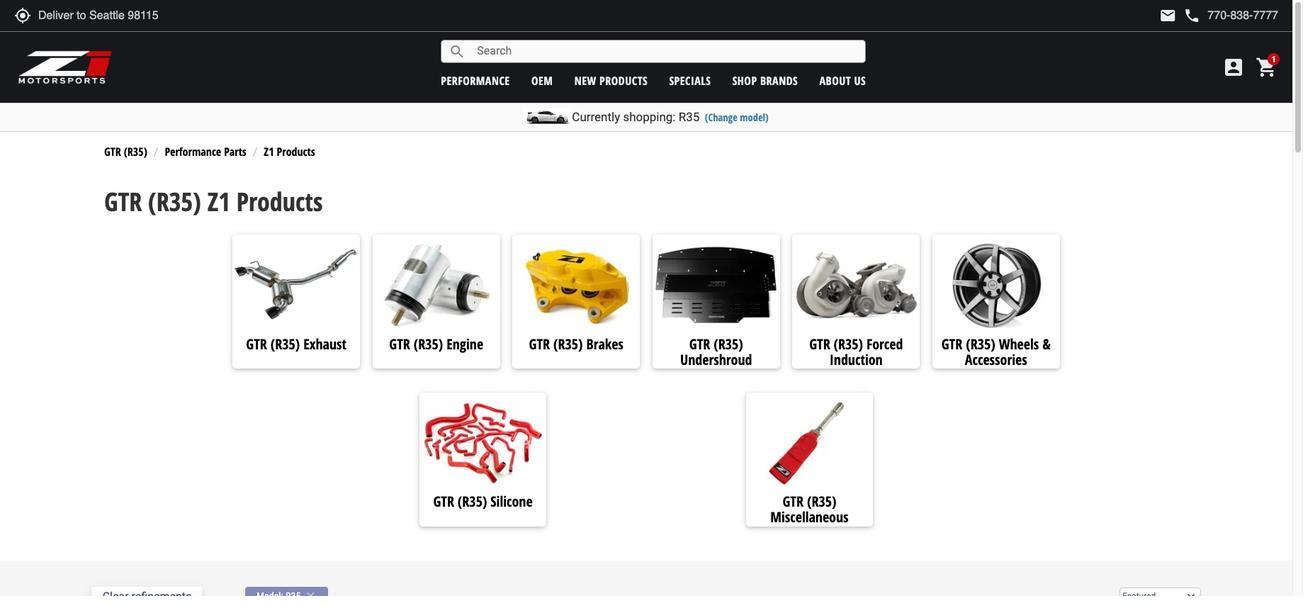 Task type: describe. For each thing, give the bounding box(es) containing it.
gtr (r35) exhaust
[[246, 334, 347, 353]]

(r35) for gtr (r35) undershroud
[[714, 334, 743, 353]]

my_location
[[14, 7, 31, 24]]

gtr for gtr (r35) silicone
[[433, 492, 454, 511]]

shopping_cart
[[1256, 56, 1279, 79]]

&
[[1043, 334, 1051, 353]]

gtr (r35) engine link
[[373, 334, 500, 355]]

gtr (r35) miscellaneous link
[[746, 492, 874, 527]]

(r35) for gtr (r35) miscellaneous
[[807, 492, 837, 511]]

z1 products link
[[264, 144, 315, 159]]

account_box link
[[1219, 56, 1249, 79]]

shopping_cart link
[[1253, 56, 1279, 79]]

(r35) for gtr (r35) z1 products
[[148, 184, 201, 219]]

about us
[[820, 73, 866, 88]]

shop brands
[[733, 73, 798, 88]]

phone
[[1184, 7, 1201, 24]]

(r35) for gtr (r35) forced induction
[[834, 334, 864, 353]]

gtr for gtr (r35) brakes
[[529, 334, 550, 353]]

performance link
[[441, 73, 510, 88]]

performance parts
[[165, 144, 247, 159]]

gtr (r35) link
[[104, 144, 147, 159]]

(r35) for gtr (r35)
[[124, 144, 147, 159]]

(r35) for gtr (r35) silicone
[[458, 492, 487, 511]]

model)
[[740, 111, 769, 124]]

silicone
[[491, 492, 533, 511]]

z1 products
[[264, 144, 315, 159]]

1 horizontal spatial z1
[[264, 144, 274, 159]]

gtr for gtr (r35)
[[104, 144, 121, 159]]

about us link
[[820, 73, 866, 88]]

gtr (r35) undershroud
[[681, 334, 753, 369]]

induction
[[830, 350, 883, 369]]

undershroud
[[681, 350, 753, 369]]

gtr (r35) z1 products
[[104, 184, 323, 219]]

mail link
[[1160, 7, 1177, 24]]

accessories
[[965, 350, 1028, 369]]

new
[[575, 73, 597, 88]]

performance
[[165, 144, 221, 159]]

oem
[[532, 73, 553, 88]]

parts
[[224, 144, 247, 159]]

0 horizontal spatial z1
[[207, 184, 230, 219]]

performance parts link
[[165, 144, 247, 159]]

mail phone
[[1160, 7, 1201, 24]]

shop brands link
[[733, 73, 798, 88]]

gtr for gtr (r35) exhaust
[[246, 334, 267, 353]]

r35
[[679, 110, 700, 124]]

mail
[[1160, 7, 1177, 24]]



Task type: vqa. For each thing, say whether or not it's contained in the screenshot.
Exhaust
yes



Task type: locate. For each thing, give the bounding box(es) containing it.
products
[[277, 144, 315, 159], [237, 184, 323, 219]]

0 vertical spatial products
[[277, 144, 315, 159]]

(r35)
[[124, 144, 147, 159], [148, 184, 201, 219], [271, 334, 300, 353], [414, 334, 443, 353], [554, 334, 583, 353], [714, 334, 743, 353], [834, 334, 864, 353], [966, 334, 996, 353], [458, 492, 487, 511], [807, 492, 837, 511]]

gtr for gtr (r35) forced induction
[[810, 334, 831, 353]]

gtr inside gtr (r35) undershroud
[[690, 334, 711, 353]]

specials link
[[670, 73, 711, 88]]

products
[[600, 73, 648, 88]]

gtr inside 'link'
[[529, 334, 550, 353]]

gtr (r35) wheels & accessories
[[942, 334, 1051, 369]]

currently
[[572, 110, 620, 124]]

(r35) for gtr (r35) wheels & accessories
[[966, 334, 996, 353]]

z1 down performance parts in the left top of the page
[[207, 184, 230, 219]]

(r35) for gtr (r35) exhaust
[[271, 334, 300, 353]]

miscellaneous
[[771, 508, 849, 527]]

(r35) inside the gtr (r35) miscellaneous
[[807, 492, 837, 511]]

(r35) inside gtr (r35) wheels & accessories
[[966, 334, 996, 353]]

oem link
[[532, 73, 553, 88]]

z1 right the parts
[[264, 144, 274, 159]]

gtr (r35)
[[104, 144, 147, 159]]

currently shopping: r35 (change model)
[[572, 110, 769, 124]]

gtr (r35) exhaust link
[[233, 334, 360, 355]]

Search search field
[[466, 40, 866, 62]]

gtr for gtr (r35) miscellaneous
[[783, 492, 804, 511]]

specials
[[670, 73, 711, 88]]

gtr (r35) forced induction
[[810, 334, 903, 369]]

gtr for gtr (r35) engine
[[389, 334, 410, 353]]

0 vertical spatial z1
[[264, 144, 274, 159]]

gtr
[[104, 144, 121, 159], [104, 184, 142, 219], [246, 334, 267, 353], [389, 334, 410, 353], [529, 334, 550, 353], [690, 334, 711, 353], [810, 334, 831, 353], [942, 334, 963, 353], [433, 492, 454, 511], [783, 492, 804, 511]]

gtr (r35) brakes
[[529, 334, 624, 353]]

engine
[[447, 334, 484, 353]]

new products link
[[575, 73, 648, 88]]

(change model) link
[[705, 111, 769, 124]]

gtr for gtr (r35) undershroud
[[690, 334, 711, 353]]

phone link
[[1184, 7, 1279, 24]]

gtr (r35) silicone
[[433, 492, 533, 511]]

about
[[820, 73, 851, 88]]

gtr (r35) wheels & accessories link
[[933, 334, 1060, 369]]

(r35) inside 'link'
[[554, 334, 583, 353]]

wheels
[[999, 334, 1039, 353]]

z1
[[264, 144, 274, 159], [207, 184, 230, 219]]

gtr inside gtr (r35) forced induction
[[810, 334, 831, 353]]

gtr (r35) engine
[[389, 334, 484, 353]]

(change
[[705, 111, 738, 124]]

(r35) inside gtr (r35) forced induction
[[834, 334, 864, 353]]

gtr for gtr (r35) wheels & accessories
[[942, 334, 963, 353]]

new products
[[575, 73, 648, 88]]

gtr (r35) silicone link
[[419, 492, 547, 513]]

gtr (r35) miscellaneous
[[771, 492, 849, 527]]

gtr (r35) undershroud link
[[653, 334, 780, 369]]

(r35) for gtr (r35) brakes
[[554, 334, 583, 353]]

search
[[449, 43, 466, 60]]

brands
[[761, 73, 798, 88]]

(r35) inside gtr (r35) undershroud
[[714, 334, 743, 353]]

brakes
[[587, 334, 624, 353]]

exhaust
[[304, 334, 347, 353]]

gtr (r35) brakes link
[[513, 334, 640, 355]]

performance
[[441, 73, 510, 88]]

gtr inside the gtr (r35) miscellaneous
[[783, 492, 804, 511]]

shop
[[733, 73, 758, 88]]

account_box
[[1223, 56, 1246, 79]]

1 vertical spatial z1
[[207, 184, 230, 219]]

(r35) for gtr (r35) engine
[[414, 334, 443, 353]]

products right the parts
[[277, 144, 315, 159]]

gtr (r35) forced induction link
[[793, 334, 920, 369]]

shopping:
[[623, 110, 676, 124]]

gtr for gtr (r35) z1 products
[[104, 184, 142, 219]]

gtr inside gtr (r35) wheels & accessories
[[942, 334, 963, 353]]

us
[[855, 73, 866, 88]]

z1 motorsports logo image
[[18, 50, 113, 85]]

1 vertical spatial products
[[237, 184, 323, 219]]

forced
[[867, 334, 903, 353]]

products down z1 products link
[[237, 184, 323, 219]]



